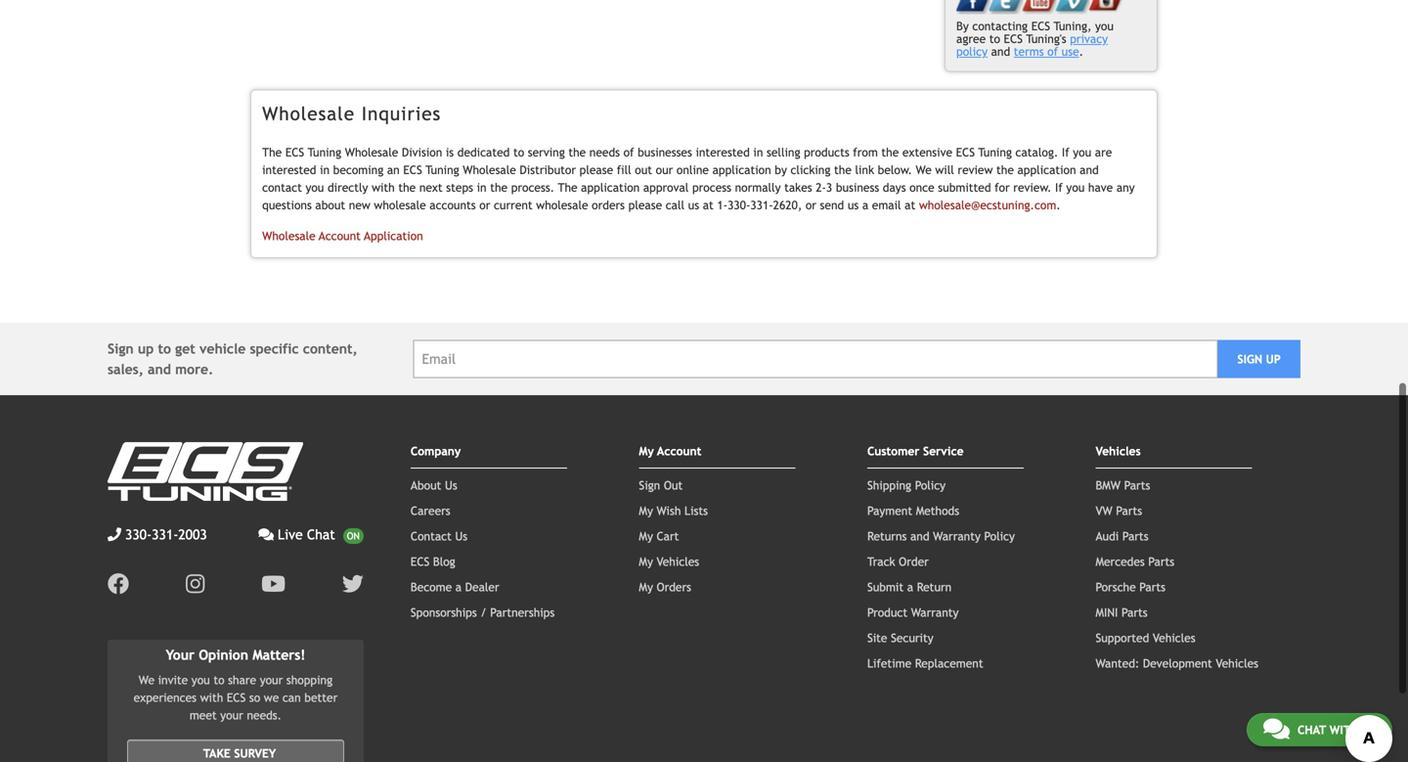 Task type: describe. For each thing, give the bounding box(es) containing it.
the up for
[[997, 163, 1015, 176]]

cart
[[657, 529, 679, 543]]

1-
[[718, 198, 728, 212]]

my vehicles link
[[639, 555, 700, 569]]

vehicles right development
[[1217, 657, 1259, 670]]

1 vertical spatial chat
[[1298, 723, 1327, 737]]

2 wholesale from the left
[[536, 198, 589, 212]]

approval
[[644, 180, 689, 194]]

1 vertical spatial warranty
[[912, 606, 959, 619]]

Email email field
[[413, 340, 1218, 378]]

normally
[[735, 180, 781, 194]]

division
[[402, 145, 443, 159]]

and terms of use .
[[988, 45, 1084, 58]]

1 horizontal spatial policy
[[985, 529, 1016, 543]]

parts for audi parts
[[1123, 529, 1149, 543]]

youtube logo image
[[261, 573, 286, 595]]

the up the below.
[[882, 145, 899, 159]]

1 vertical spatial 330-
[[125, 527, 152, 543]]

sign out
[[639, 479, 683, 492]]

about
[[411, 479, 442, 492]]

the up current
[[490, 180, 508, 194]]

current
[[494, 198, 533, 212]]

a for company
[[456, 580, 462, 594]]

serving
[[528, 145, 565, 159]]

my account
[[639, 444, 702, 458]]

supported vehicles
[[1096, 631, 1196, 645]]

take
[[203, 746, 231, 760]]

terms
[[1014, 45, 1045, 58]]

process.
[[511, 180, 555, 194]]

wholesale account application link
[[262, 229, 423, 243]]

0 horizontal spatial please
[[580, 163, 614, 176]]

sign out link
[[639, 479, 683, 492]]

0 horizontal spatial 331-
[[152, 527, 178, 543]]

business
[[836, 180, 880, 194]]

vehicles up wanted: development vehicles
[[1153, 631, 1196, 645]]

1 horizontal spatial a
[[863, 198, 869, 212]]

new
[[349, 198, 371, 212]]

link
[[856, 163, 875, 176]]

submit a return
[[868, 580, 952, 594]]

wholesale@ecstuning.com
[[920, 198, 1057, 212]]

audi parts link
[[1096, 529, 1149, 543]]

contact us link
[[411, 529, 468, 543]]

so
[[249, 691, 260, 704]]

about us link
[[411, 479, 458, 492]]

1 vertical spatial if
[[1056, 180, 1063, 194]]

facebook logo image
[[108, 573, 129, 595]]

by contacting ecs tuning, you agree to ecs tuning's
[[957, 19, 1114, 46]]

payment methods link
[[868, 504, 960, 518]]

from
[[853, 145, 878, 159]]

bmw parts
[[1096, 479, 1151, 492]]

wholesale@ecstuning.com link
[[920, 198, 1057, 212]]

shopping
[[287, 673, 333, 687]]

1-330-331-2620, or send us a email at wholesale@ecstuning.com .
[[718, 198, 1061, 212]]

or inside "the ecs tuning wholesale division is dedicated to serving the needs of businesses interested in selling products from the extensive ecs tuning catalog. if you are interested in becoming an ecs tuning wholesale distributor please fill out our online application by clicking the link below. we will review the application and contact you directly with the next steps in the process. the application approval process normally takes 2-3 business days once submitted for review. if you have any questions about new wholesale accounts or current wholesale orders please call us at"
[[480, 198, 491, 212]]

parts for bmw parts
[[1125, 479, 1151, 492]]

methods
[[917, 504, 960, 518]]

1 wholesale from the left
[[374, 198, 426, 212]]

ecs blog link
[[411, 555, 456, 569]]

with inside we invite you to share your shopping experiences with ecs so we can better meet your needs.
[[200, 691, 223, 704]]

ecs tuning image
[[108, 442, 303, 501]]

2 us from the left
[[848, 198, 859, 212]]

sales,
[[108, 362, 144, 377]]

us inside "the ecs tuning wholesale division is dedicated to serving the needs of businesses interested in selling products from the extensive ecs tuning catalog. if you are interested in becoming an ecs tuning wholesale distributor please fill out our online application by clicking the link below. we will review the application and contact you directly with the next steps in the process. the application approval process normally takes 2-3 business days once submitted for review. if you have any questions about new wholesale accounts or current wholesale orders please call us at"
[[688, 198, 700, 212]]

/
[[481, 606, 487, 619]]

shipping policy link
[[868, 479, 946, 492]]

take survey link
[[127, 740, 344, 762]]

wanted: development vehicles link
[[1096, 657, 1259, 670]]

sign for sign out
[[639, 479, 661, 492]]

customer service
[[868, 444, 964, 458]]

0 horizontal spatial in
[[320, 163, 330, 176]]

shipping
[[868, 479, 912, 492]]

up for sign up
[[1267, 352, 1282, 366]]

us inside chat with us link
[[1363, 723, 1377, 737]]

1 vertical spatial your
[[220, 708, 243, 722]]

replacement
[[916, 657, 984, 670]]

becoming
[[333, 163, 384, 176]]

1 vertical spatial the
[[558, 180, 578, 194]]

the left link
[[835, 163, 852, 176]]

porsche parts
[[1096, 580, 1166, 594]]

payment
[[868, 504, 913, 518]]

comments image for live
[[259, 528, 274, 542]]

to inside by contacting ecs tuning, you agree to ecs tuning's
[[990, 32, 1001, 46]]

become
[[411, 580, 452, 594]]

is
[[446, 145, 454, 159]]

submit
[[868, 580, 904, 594]]

my cart link
[[639, 529, 679, 543]]

sign up button
[[1218, 340, 1301, 378]]

chat with us link
[[1247, 713, 1393, 747]]

orders
[[592, 198, 625, 212]]

lists
[[685, 504, 708, 518]]

0 vertical spatial warranty
[[934, 529, 981, 543]]

takes
[[785, 180, 813, 194]]

company
[[411, 444, 461, 458]]

have
[[1089, 180, 1114, 194]]

inquiries
[[362, 102, 441, 124]]

products
[[804, 145, 850, 159]]

days
[[883, 180, 907, 194]]

1 horizontal spatial application
[[713, 163, 772, 176]]

once
[[910, 180, 935, 194]]

live chat
[[278, 527, 335, 543]]

1 horizontal spatial in
[[477, 180, 487, 194]]

sign up to get vehicle specific content, sales, and more.
[[108, 341, 358, 377]]

can
[[283, 691, 301, 704]]

track
[[868, 555, 896, 569]]

of inside "the ecs tuning wholesale division is dedicated to serving the needs of businesses interested in selling products from the extensive ecs tuning catalog. if you are interested in becoming an ecs tuning wholesale distributor please fill out our online application by clicking the link below. we will review the application and contact you directly with the next steps in the process. the application approval process normally takes 2-3 business days once submitted for review. if you have any questions about new wholesale accounts or current wholesale orders please call us at"
[[624, 145, 635, 159]]

2 horizontal spatial application
[[1018, 163, 1077, 176]]

ecs blog
[[411, 555, 456, 569]]

use
[[1062, 45, 1080, 58]]

we inside we invite you to share your shopping experiences with ecs so we can better meet your needs.
[[139, 673, 155, 687]]

better
[[305, 691, 338, 704]]

my for my cart
[[639, 529, 653, 543]]

you up about
[[306, 180, 324, 194]]

2 horizontal spatial in
[[754, 145, 764, 159]]

0 vertical spatial .
[[1080, 45, 1084, 58]]

the left needs
[[569, 145, 586, 159]]

about us
[[411, 479, 458, 492]]

you left are
[[1074, 145, 1092, 159]]

mini parts
[[1096, 606, 1148, 619]]

vw
[[1096, 504, 1113, 518]]

audi parts
[[1096, 529, 1149, 543]]

us for contact us
[[455, 529, 468, 543]]

contact us
[[411, 529, 468, 543]]

get
[[175, 341, 195, 357]]

send
[[820, 198, 845, 212]]

mercedes parts
[[1096, 555, 1175, 569]]

process
[[693, 180, 732, 194]]



Task type: vqa. For each thing, say whether or not it's contained in the screenshot.
leftmost "and"
no



Task type: locate. For each thing, give the bounding box(es) containing it.
2 vertical spatial with
[[1330, 723, 1359, 737]]

1 us from the left
[[688, 198, 700, 212]]

chat with us
[[1298, 723, 1377, 737]]

wholesale up application
[[374, 198, 426, 212]]

2 at from the left
[[905, 198, 916, 212]]

and up order
[[911, 529, 930, 543]]

customer
[[868, 444, 920, 458]]

1 horizontal spatial your
[[260, 673, 283, 687]]

tuning down is
[[426, 163, 460, 176]]

1 horizontal spatial 331-
[[751, 198, 774, 212]]

sign inside button
[[1238, 352, 1263, 366]]

0 vertical spatial we
[[916, 163, 932, 176]]

0 horizontal spatial a
[[456, 580, 462, 594]]

terms of use link
[[1014, 45, 1080, 58]]

we invite you to share your shopping experiences with ecs so we can better meet your needs.
[[134, 673, 338, 722]]

0 vertical spatial your
[[260, 673, 283, 687]]

my vehicles
[[639, 555, 700, 569]]

the up contact
[[262, 145, 282, 159]]

vehicles up bmw parts
[[1096, 444, 1141, 458]]

5 my from the top
[[639, 580, 653, 594]]

vehicles up orders
[[657, 555, 700, 569]]

parts for porsche parts
[[1140, 580, 1166, 594]]

my left cart
[[639, 529, 653, 543]]

up for sign up to get vehicle specific content, sales, and more.
[[138, 341, 154, 357]]

tuning up review
[[979, 145, 1013, 159]]

parts for mercedes parts
[[1149, 555, 1175, 569]]

or down 2-
[[806, 198, 817, 212]]

sign for sign up
[[1238, 352, 1263, 366]]

0 horizontal spatial 330-
[[125, 527, 152, 543]]

parts for vw parts
[[1117, 504, 1143, 518]]

survey
[[234, 746, 276, 760]]

and up have
[[1080, 163, 1099, 176]]

your up the we on the bottom of the page
[[260, 673, 283, 687]]

account
[[319, 229, 361, 243], [658, 444, 702, 458]]

wholesale
[[374, 198, 426, 212], [536, 198, 589, 212]]

1 at from the left
[[703, 198, 714, 212]]

a left return at the right bottom of the page
[[908, 580, 914, 594]]

my orders
[[639, 580, 692, 594]]

up inside the sign up to get vehicle specific content, sales, and more.
[[138, 341, 154, 357]]

0 vertical spatial if
[[1062, 145, 1070, 159]]

0 horizontal spatial sign
[[108, 341, 134, 357]]

0 horizontal spatial up
[[138, 341, 154, 357]]

wanted: development vehicles
[[1096, 657, 1259, 670]]

331- down normally
[[751, 198, 774, 212]]

0 vertical spatial chat
[[307, 527, 335, 543]]

2 horizontal spatial a
[[908, 580, 914, 594]]

clicking
[[791, 163, 831, 176]]

vehicle
[[200, 341, 246, 357]]

vehicles
[[1096, 444, 1141, 458], [657, 555, 700, 569], [1153, 631, 1196, 645], [1217, 657, 1259, 670]]

to left share at the left of the page
[[214, 673, 225, 687]]

comments image inside 'live chat' link
[[259, 528, 274, 542]]

steps
[[446, 180, 474, 194]]

service
[[924, 444, 964, 458]]

application up orders
[[581, 180, 640, 194]]

my for my account
[[639, 444, 654, 458]]

0 vertical spatial us
[[445, 479, 458, 492]]

1 horizontal spatial tuning
[[426, 163, 460, 176]]

. down 'tuning,'
[[1080, 45, 1084, 58]]

at left 1-
[[703, 198, 714, 212]]

0 horizontal spatial with
[[200, 691, 223, 704]]

0 vertical spatial account
[[319, 229, 361, 243]]

supported
[[1096, 631, 1150, 645]]

parts up mercedes parts
[[1123, 529, 1149, 543]]

.
[[1080, 45, 1084, 58], [1057, 198, 1061, 212]]

please down needs
[[580, 163, 614, 176]]

1 vertical spatial comments image
[[1264, 717, 1290, 741]]

submit a return link
[[868, 580, 952, 594]]

about
[[315, 198, 346, 212]]

1 vertical spatial with
[[200, 691, 223, 704]]

warranty down methods
[[934, 529, 981, 543]]

parts for mini parts
[[1122, 606, 1148, 619]]

0 horizontal spatial we
[[139, 673, 155, 687]]

vw parts
[[1096, 504, 1143, 518]]

account down about
[[319, 229, 361, 243]]

the down an
[[399, 180, 416, 194]]

1 horizontal spatial us
[[848, 198, 859, 212]]

blog
[[433, 555, 456, 569]]

a down business
[[863, 198, 869, 212]]

specific
[[250, 341, 299, 357]]

0 vertical spatial in
[[754, 145, 764, 159]]

4 my from the top
[[639, 555, 653, 569]]

1 vertical spatial of
[[624, 145, 635, 159]]

us for about us
[[445, 479, 458, 492]]

instagram logo image
[[186, 573, 205, 595]]

porsche parts link
[[1096, 580, 1166, 594]]

0 vertical spatial comments image
[[259, 528, 274, 542]]

my down my cart link at left
[[639, 555, 653, 569]]

and down "contacting"
[[992, 45, 1011, 58]]

my up sign out
[[639, 444, 654, 458]]

0 vertical spatial with
[[372, 180, 395, 194]]

privacy
[[1071, 32, 1109, 46]]

to right agree
[[990, 32, 1001, 46]]

if right 'catalog.'
[[1062, 145, 1070, 159]]

0 horizontal spatial wholesale
[[374, 198, 426, 212]]

out
[[664, 479, 683, 492]]

you inside we invite you to share your shopping experiences with ecs so we can better meet your needs.
[[192, 673, 210, 687]]

2 my from the top
[[639, 504, 653, 518]]

0 horizontal spatial tuning
[[308, 145, 342, 159]]

2 vertical spatial us
[[1363, 723, 1377, 737]]

1 horizontal spatial account
[[658, 444, 702, 458]]

us right call
[[688, 198, 700, 212]]

0 horizontal spatial account
[[319, 229, 361, 243]]

and right the sales,
[[148, 362, 171, 377]]

at down once
[[905, 198, 916, 212]]

1 horizontal spatial at
[[905, 198, 916, 212]]

we inside "the ecs tuning wholesale division is dedicated to serving the needs of businesses interested in selling products from the extensive ecs tuning catalog. if you are interested in becoming an ecs tuning wholesale distributor please fill out our online application by clicking the link below. we will review the application and contact you directly with the next steps in the process. the application approval process normally takes 2-3 business days once submitted for review. if you have any questions about new wholesale accounts or current wholesale orders please call us at"
[[916, 163, 932, 176]]

parts down mercedes parts
[[1140, 580, 1166, 594]]

account for my
[[658, 444, 702, 458]]

the down distributor
[[558, 180, 578, 194]]

in left selling
[[754, 145, 764, 159]]

330- down normally
[[728, 198, 751, 212]]

with inside "the ecs tuning wholesale division is dedicated to serving the needs of businesses interested in selling products from the extensive ecs tuning catalog. if you are interested in becoming an ecs tuning wholesale distributor please fill out our online application by clicking the link below. we will review the application and contact you directly with the next steps in the process. the application approval process normally takes 2-3 business days once submitted for review. if you have any questions about new wholesale accounts or current wholesale orders please call us at"
[[372, 180, 395, 194]]

a left dealer
[[456, 580, 462, 594]]

parts down "porsche parts" link
[[1122, 606, 1148, 619]]

policy
[[957, 45, 988, 58]]

my for my vehicles
[[639, 555, 653, 569]]

0 vertical spatial interested
[[696, 145, 750, 159]]

product warranty link
[[868, 606, 959, 619]]

take survey
[[203, 746, 276, 760]]

1 horizontal spatial or
[[806, 198, 817, 212]]

1 horizontal spatial we
[[916, 163, 932, 176]]

careers
[[411, 504, 451, 518]]

0 horizontal spatial the
[[262, 145, 282, 159]]

2 horizontal spatial sign
[[1238, 352, 1263, 366]]

to inside we invite you to share your shopping experiences with ecs so we can better meet your needs.
[[214, 673, 225, 687]]

0 vertical spatial policy
[[916, 479, 946, 492]]

wanted:
[[1096, 657, 1140, 670]]

content,
[[303, 341, 358, 357]]

parts right "vw"
[[1117, 504, 1143, 518]]

agree
[[957, 32, 986, 46]]

and inside the sign up to get vehicle specific content, sales, and more.
[[148, 362, 171, 377]]

of up fill
[[624, 145, 635, 159]]

sign up
[[1238, 352, 1282, 366]]

comments image
[[259, 528, 274, 542], [1264, 717, 1290, 741]]

1 horizontal spatial up
[[1267, 352, 1282, 366]]

supported vehicles link
[[1096, 631, 1196, 645]]

and
[[992, 45, 1011, 58], [1080, 163, 1099, 176], [148, 362, 171, 377], [911, 529, 930, 543]]

0 horizontal spatial .
[[1057, 198, 1061, 212]]

1 my from the top
[[639, 444, 654, 458]]

application up normally
[[713, 163, 772, 176]]

0 vertical spatial 331-
[[751, 198, 774, 212]]

in up the 'directly'
[[320, 163, 330, 176]]

1 vertical spatial we
[[139, 673, 155, 687]]

3 my from the top
[[639, 529, 653, 543]]

twitter logo image
[[342, 573, 364, 595]]

1 horizontal spatial please
[[629, 198, 663, 212]]

my for my wish lists
[[639, 504, 653, 518]]

to left serving
[[514, 145, 525, 159]]

1 vertical spatial policy
[[985, 529, 1016, 543]]

partnerships
[[490, 606, 555, 619]]

0 horizontal spatial comments image
[[259, 528, 274, 542]]

matters!
[[253, 647, 306, 663]]

my for my orders
[[639, 580, 653, 594]]

1 vertical spatial please
[[629, 198, 663, 212]]

comments image left chat with us
[[1264, 717, 1290, 741]]

email
[[873, 198, 902, 212]]

lifetime
[[868, 657, 912, 670]]

online
[[677, 163, 709, 176]]

1 vertical spatial interested
[[262, 163, 316, 176]]

up inside sign up button
[[1267, 352, 1282, 366]]

1 horizontal spatial chat
[[1298, 723, 1327, 737]]

order
[[899, 555, 929, 569]]

review
[[958, 163, 994, 176]]

a for customer service
[[908, 580, 914, 594]]

for
[[995, 180, 1010, 194]]

330-331-2003 link
[[108, 525, 207, 545]]

catalog.
[[1016, 145, 1059, 159]]

1 horizontal spatial .
[[1080, 45, 1084, 58]]

1 horizontal spatial comments image
[[1264, 717, 1290, 741]]

our
[[656, 163, 673, 176]]

interested up online
[[696, 145, 750, 159]]

contact
[[262, 180, 302, 194]]

1 horizontal spatial of
[[1048, 45, 1059, 58]]

and inside "the ecs tuning wholesale division is dedicated to serving the needs of businesses interested in selling products from the extensive ecs tuning catalog. if you are interested in becoming an ecs tuning wholesale distributor please fill out our online application by clicking the link below. we will review the application and contact you directly with the next steps in the process. the application approval process normally takes 2-3 business days once submitted for review. if you have any questions about new wholesale accounts or current wholesale orders please call us at"
[[1080, 163, 1099, 176]]

my left the wish
[[639, 504, 653, 518]]

my left orders
[[639, 580, 653, 594]]

1 or from the left
[[480, 198, 491, 212]]

1 vertical spatial in
[[320, 163, 330, 176]]

track order
[[868, 555, 929, 569]]

1 horizontal spatial wholesale
[[536, 198, 589, 212]]

careers link
[[411, 504, 451, 518]]

to inside "the ecs tuning wholesale division is dedicated to serving the needs of businesses interested in selling products from the extensive ecs tuning catalog. if you are interested in becoming an ecs tuning wholesale distributor please fill out our online application by clicking the link below. we will review the application and contact you directly with the next steps in the process. the application approval process normally takes 2-3 business days once submitted for review. if you have any questions about new wholesale accounts or current wholesale orders please call us at"
[[514, 145, 525, 159]]

comments image inside chat with us link
[[1264, 717, 1290, 741]]

2 horizontal spatial with
[[1330, 723, 1359, 737]]

at inside "the ecs tuning wholesale division is dedicated to serving the needs of businesses interested in selling products from the extensive ecs tuning catalog. if you are interested in becoming an ecs tuning wholesale distributor please fill out our online application by clicking the link below. we will review the application and contact you directly with the next steps in the process. the application approval process normally takes 2-3 business days once submitted for review. if you have any questions about new wholesale accounts or current wholesale orders please call us at"
[[703, 198, 714, 212]]

below.
[[878, 163, 913, 176]]

to left get on the left
[[158, 341, 171, 357]]

account up the out
[[658, 444, 702, 458]]

0 horizontal spatial us
[[688, 198, 700, 212]]

parts up "porsche parts" link
[[1149, 555, 1175, 569]]

330-331-2003
[[125, 527, 207, 543]]

0 horizontal spatial chat
[[307, 527, 335, 543]]

2 or from the left
[[806, 198, 817, 212]]

your right meet
[[220, 708, 243, 722]]

in
[[754, 145, 764, 159], [320, 163, 330, 176], [477, 180, 487, 194]]

dealer
[[465, 580, 500, 594]]

1 horizontal spatial sign
[[639, 479, 661, 492]]

tuning's
[[1027, 32, 1067, 46]]

. down 'catalog.'
[[1057, 198, 1061, 212]]

330- right phone image
[[125, 527, 152, 543]]

dedicated
[[458, 145, 510, 159]]

contacting
[[973, 19, 1028, 33]]

1 vertical spatial account
[[658, 444, 702, 458]]

you left have
[[1067, 180, 1085, 194]]

mercedes
[[1096, 555, 1146, 569]]

phone image
[[108, 528, 121, 542]]

0 horizontal spatial interested
[[262, 163, 316, 176]]

mini
[[1096, 606, 1119, 619]]

opinion
[[199, 647, 249, 663]]

interested up contact
[[262, 163, 316, 176]]

tuning up becoming
[[308, 145, 342, 159]]

to inside the sign up to get vehicle specific content, sales, and more.
[[158, 341, 171, 357]]

or left current
[[480, 198, 491, 212]]

needs
[[590, 145, 620, 159]]

sponsorships / partnerships link
[[411, 606, 555, 619]]

directly
[[328, 180, 368, 194]]

are
[[1096, 145, 1113, 159]]

take survey button
[[127, 740, 344, 762]]

ecs inside we invite you to share your shopping experiences with ecs so we can better meet your needs.
[[227, 691, 246, 704]]

become a dealer link
[[411, 580, 500, 594]]

account for wholesale
[[319, 229, 361, 243]]

1 vertical spatial us
[[455, 529, 468, 543]]

you right 'tuning,'
[[1096, 19, 1114, 33]]

by
[[957, 19, 969, 33]]

0 vertical spatial the
[[262, 145, 282, 159]]

2 vertical spatial in
[[477, 180, 487, 194]]

2 horizontal spatial tuning
[[979, 145, 1013, 159]]

application down 'catalog.'
[[1018, 163, 1077, 176]]

warranty down return at the right bottom of the page
[[912, 606, 959, 619]]

my wish lists
[[639, 504, 708, 518]]

0 horizontal spatial at
[[703, 198, 714, 212]]

lifetime replacement
[[868, 657, 984, 670]]

0 horizontal spatial application
[[581, 180, 640, 194]]

sign inside the sign up to get vehicle specific content, sales, and more.
[[108, 341, 134, 357]]

us down business
[[848, 198, 859, 212]]

us
[[445, 479, 458, 492], [455, 529, 468, 543], [1363, 723, 1377, 737]]

331- right phone image
[[152, 527, 178, 543]]

my cart
[[639, 529, 679, 543]]

in right steps
[[477, 180, 487, 194]]

tuning
[[308, 145, 342, 159], [979, 145, 1013, 159], [426, 163, 460, 176]]

wholesale down process.
[[536, 198, 589, 212]]

1 vertical spatial 331-
[[152, 527, 178, 543]]

please down "approval" on the top of page
[[629, 198, 663, 212]]

1 vertical spatial .
[[1057, 198, 1061, 212]]

1 horizontal spatial the
[[558, 180, 578, 194]]

we up once
[[916, 163, 932, 176]]

the ecs tuning wholesale division is dedicated to serving the needs of businesses interested in selling products from the extensive ecs tuning catalog. if you are interested in becoming an ecs tuning wholesale distributor please fill out our online application by clicking the link below. we will review the application and contact you directly with the next steps in the process. the application approval process normally takes 2-3 business days once submitted for review. if you have any questions about new wholesale accounts or current wholesale orders please call us at
[[262, 145, 1136, 212]]

1 horizontal spatial with
[[372, 180, 395, 194]]

sign for sign up to get vehicle specific content, sales, and more.
[[108, 341, 134, 357]]

extensive
[[903, 145, 953, 159]]

0 vertical spatial 330-
[[728, 198, 751, 212]]

2620,
[[774, 198, 803, 212]]

of left use
[[1048, 45, 1059, 58]]

you right invite at the bottom of page
[[192, 673, 210, 687]]

comments image for chat
[[1264, 717, 1290, 741]]

track order link
[[868, 555, 929, 569]]

0 horizontal spatial or
[[480, 198, 491, 212]]

0 horizontal spatial your
[[220, 708, 243, 722]]

we up experiences
[[139, 673, 155, 687]]

mercedes parts link
[[1096, 555, 1175, 569]]

0 horizontal spatial of
[[624, 145, 635, 159]]

330-
[[728, 198, 751, 212], [125, 527, 152, 543]]

mini parts link
[[1096, 606, 1148, 619]]

0 vertical spatial please
[[580, 163, 614, 176]]

you inside by contacting ecs tuning, you agree to ecs tuning's
[[1096, 19, 1114, 33]]

1 horizontal spatial interested
[[696, 145, 750, 159]]

1 horizontal spatial 330-
[[728, 198, 751, 212]]

parts right the bmw
[[1125, 479, 1151, 492]]

my orders link
[[639, 580, 692, 594]]

comments image left "live"
[[259, 528, 274, 542]]

0 horizontal spatial policy
[[916, 479, 946, 492]]

if right review.
[[1056, 180, 1063, 194]]

0 vertical spatial of
[[1048, 45, 1059, 58]]



